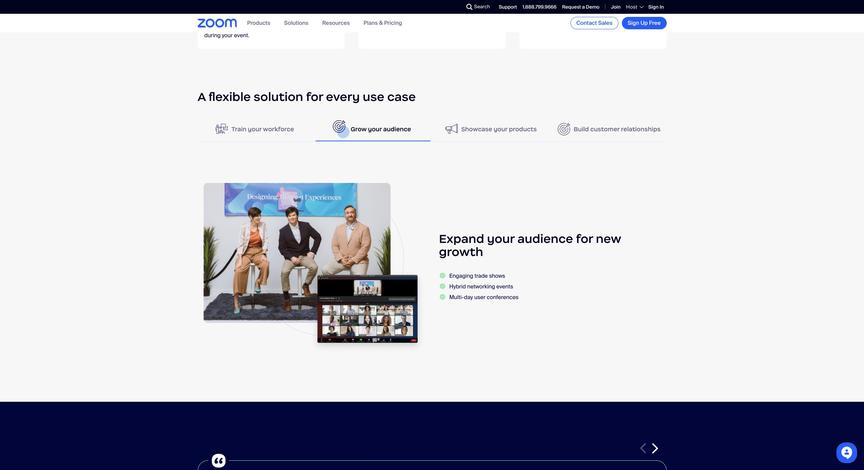 Task type: locate. For each thing, give the bounding box(es) containing it.
workforce
[[263, 126, 294, 133]]

library
[[388, 19, 403, 26]]

1 horizontal spatial and
[[606, 19, 615, 26]]

flexible
[[209, 89, 251, 105]]

event up the pricing
[[390, 12, 404, 19]]

pricing
[[384, 19, 402, 27]]

that
[[405, 19, 414, 26]]

1 horizontal spatial audience
[[518, 231, 573, 247]]

day
[[464, 294, 473, 301]]

support link
[[499, 4, 517, 10]]

and down sign in
[[643, 12, 653, 19]]

1 horizontal spatial events
[[526, 19, 543, 26]]

enhanced
[[526, 0, 564, 9]]

your
[[378, 12, 389, 19], [555, 12, 566, 19], [473, 19, 484, 26], [556, 19, 567, 26], [222, 32, 233, 39], [248, 126, 262, 133], [368, 126, 382, 133], [494, 126, 508, 133], [487, 231, 515, 247]]

2 horizontal spatial a
[[582, 4, 585, 10]]

zoom
[[215, 12, 230, 19]]

and inside the zoom events sponsors feature includes branding, logos, sponsorship tiers, special ticket, and chat privileges to help you generate revenue during your event.
[[204, 25, 214, 32]]

1 vertical spatial sign
[[628, 19, 639, 27]]

arrow hitting bullseye image left the grow
[[333, 121, 345, 133]]

video-
[[466, 12, 482, 19]]

contact sales
[[576, 19, 613, 27]]

1 vertical spatial events
[[496, 283, 513, 290]]

customer
[[590, 126, 620, 133]]

feature
[[276, 12, 293, 19]]

products
[[247, 19, 270, 27]]

life
[[441, 12, 449, 19]]

after
[[386, 25, 398, 32]]

and
[[643, 12, 653, 19], [606, 19, 615, 26], [204, 25, 214, 32]]

0 vertical spatial audience
[[383, 126, 411, 133]]

1.888.799.9666 link
[[523, 4, 557, 10]]

you
[[272, 25, 281, 32]]

engaging
[[449, 272, 473, 280]]

audience for expand
[[518, 231, 573, 247]]

request
[[562, 4, 581, 10]]

1 horizontal spatial sign
[[649, 4, 659, 10]]

0 horizontal spatial for
[[306, 89, 323, 105]]

hybrid networking events
[[449, 283, 513, 290]]

special
[[293, 19, 311, 26]]

lets
[[416, 19, 425, 26]]

speaker panel sitting on stools image
[[198, 183, 425, 354]]

sign for sign up free
[[628, 19, 639, 27]]

arrow hitting bullseye image inside grow your audience button
[[333, 121, 345, 133]]

sign
[[649, 4, 659, 10], [628, 19, 639, 27]]

for inside expand your audience for new growth
[[576, 231, 593, 247]]

the zoom events sponsors feature includes branding, logos, sponsorship tiers, special ticket, and chat privileges to help you generate revenue during your event.
[[204, 12, 328, 39]]

sign left in
[[649, 4, 659, 10]]

zoom logo image
[[198, 19, 237, 28]]

2 horizontal spatial event
[[613, 12, 627, 19]]

1 horizontal spatial with
[[545, 19, 555, 26]]

0 horizontal spatial a
[[406, 12, 409, 19]]

0 vertical spatial sign
[[649, 4, 659, 10]]

with
[[450, 12, 460, 19], [545, 19, 555, 26]]

registration
[[567, 12, 596, 19]]

0 vertical spatial for
[[306, 89, 323, 105]]

host
[[626, 4, 638, 10]]

and left chat
[[204, 25, 214, 32]]

2 horizontal spatial and
[[643, 12, 653, 19]]

testimonial icon image
[[208, 451, 229, 471]]

audience
[[383, 126, 411, 133], [518, 231, 573, 247]]

engaging trade shows
[[449, 272, 505, 280]]

train your workforce
[[232, 126, 294, 133]]

solutions
[[284, 19, 308, 27]]

audience inside expand your audience for new growth
[[518, 231, 573, 247]]

sign left "up"
[[628, 19, 639, 27]]

1 horizontal spatial for
[[576, 231, 593, 247]]

0 horizontal spatial sign
[[628, 19, 639, 27]]

the
[[399, 25, 408, 32]]

events down the 1.888.799.9666 at right
[[526, 19, 543, 26]]

give
[[365, 12, 377, 19]]

with right life
[[450, 12, 460, 19]]

arrow hitting bullseye image left build
[[558, 123, 570, 136]]

resources
[[322, 19, 350, 27]]

colors
[[588, 19, 604, 26]]

a
[[198, 89, 206, 105]]

grow your audience button
[[316, 117, 430, 142]]

None search field
[[441, 1, 468, 12]]

events
[[231, 12, 249, 19]]

your inside the zoom events sponsors feature includes branding, logos, sponsorship tiers, special ticket, and chat privileges to help you generate revenue during your event.
[[222, 32, 233, 39]]

every
[[326, 89, 360, 105]]

growth
[[439, 245, 483, 260]]

1 vertical spatial audience
[[518, 231, 573, 247]]

conferences
[[487, 294, 519, 301]]

case
[[387, 89, 416, 105]]

new
[[596, 231, 621, 247]]

0 horizontal spatial with
[[450, 12, 460, 19]]

a left longer
[[406, 12, 409, 19]]

events up conferences
[[496, 283, 513, 290]]

for for every
[[306, 89, 323, 105]]

0 vertical spatial events
[[526, 19, 543, 26]]

longer
[[410, 12, 426, 19]]

0 horizontal spatial events
[[496, 283, 513, 290]]

chat
[[215, 25, 226, 32]]

access
[[453, 19, 472, 26]]

0 horizontal spatial and
[[204, 25, 214, 32]]

audience inside button
[[383, 126, 411, 133]]

0 horizontal spatial arrow hitting bullseye image
[[333, 121, 345, 133]]

for
[[306, 89, 323, 105], [576, 231, 593, 247]]

trade
[[475, 272, 488, 280]]

1 horizontal spatial arrow hitting bullseye image
[[558, 123, 570, 136]]

and left logos.
[[606, 19, 615, 26]]

a
[[582, 4, 585, 10], [406, 12, 409, 19], [461, 12, 465, 19]]

for left new
[[576, 231, 593, 247]]

give your event a longer shelf life with a video-on- demand library that lets attendees access your content after the event closes.
[[365, 12, 491, 32]]

build customer relationships
[[574, 126, 661, 133]]

search image
[[466, 4, 472, 10], [466, 4, 472, 10]]

sign in link
[[649, 4, 664, 10]]

plans
[[364, 19, 378, 27]]

with down enhanced
[[545, 19, 555, 26]]

page,
[[597, 12, 612, 19]]

a up "registration"
[[582, 4, 585, 10]]

a left video-
[[461, 12, 465, 19]]

products
[[509, 126, 537, 133]]

event right the
[[409, 25, 423, 32]]

expand your audience for new growth
[[439, 231, 621, 260]]

arrow hitting bullseye image
[[333, 121, 345, 133], [558, 123, 570, 136]]

during
[[204, 32, 221, 39]]

1 vertical spatial for
[[576, 231, 593, 247]]

resources button
[[322, 19, 350, 27]]

in
[[660, 4, 664, 10]]

audience for grow
[[383, 126, 411, 133]]

0 horizontal spatial audience
[[383, 126, 411, 133]]

branding,
[[204, 19, 228, 26]]

request a demo link
[[562, 4, 600, 10]]

events inside enhanced event branding customize your registration page, event lobby and events with your brand's colors and logos.
[[526, 19, 543, 26]]

showcase your products button
[[434, 117, 549, 142]]

event down the join
[[613, 12, 627, 19]]

lobby
[[628, 12, 642, 19]]

plans & pricing
[[364, 19, 402, 27]]

1 horizontal spatial a
[[461, 12, 465, 19]]

for left every
[[306, 89, 323, 105]]

event inside enhanced event branding customize your registration page, event lobby and events with your brand's colors and logos.
[[613, 12, 627, 19]]

up
[[641, 19, 648, 27]]

train your workforce button
[[198, 117, 312, 142]]

arrow hitting bullseye image inside build customer relationships button
[[558, 123, 570, 136]]



Task type: vqa. For each thing, say whether or not it's contained in the screenshot.
customer support agent image
no



Task type: describe. For each thing, give the bounding box(es) containing it.
event
[[566, 0, 588, 9]]

enhanced event branding customize your registration page, event lobby and events with your brand's colors and logos.
[[526, 0, 653, 26]]

the
[[204, 12, 214, 19]]

1.888.799.9666
[[523, 4, 557, 10]]

person holding a flag image
[[216, 123, 228, 134]]

logos.
[[616, 19, 632, 26]]

sign up free link
[[622, 17, 667, 29]]

use
[[363, 89, 384, 105]]

arrow hitting bullseye image for build
[[558, 123, 570, 136]]

shows
[[489, 272, 505, 280]]

help
[[260, 25, 271, 32]]

1 horizontal spatial event
[[409, 25, 423, 32]]

showcase your products
[[461, 126, 537, 133]]

contact
[[576, 19, 597, 27]]

event.
[[234, 32, 249, 39]]

grow
[[351, 126, 367, 133]]

solutions button
[[284, 19, 308, 27]]

0 horizontal spatial event
[[390, 12, 404, 19]]

arrow hitting bullseye image for grow
[[333, 121, 345, 133]]

content
[[365, 25, 385, 32]]

your inside expand your audience for new growth
[[487, 231, 515, 247]]

join
[[611, 4, 621, 10]]

ticket,
[[312, 19, 328, 26]]

a flexible solution for every use case
[[198, 89, 416, 105]]

contact sales link
[[571, 17, 618, 29]]

to
[[254, 25, 259, 32]]

includes
[[295, 12, 316, 19]]

build customer relationships button
[[552, 117, 667, 142]]

products button
[[247, 19, 270, 27]]

branding
[[590, 0, 624, 9]]

for for new
[[576, 231, 593, 247]]

sponsorship
[[246, 19, 278, 26]]

tabs tab list
[[198, 117, 667, 142]]

plans & pricing link
[[364, 19, 402, 27]]

generate
[[282, 25, 305, 32]]

solution
[[254, 89, 303, 105]]

shelf
[[428, 12, 440, 19]]

on-
[[482, 12, 491, 19]]

showcase
[[461, 126, 492, 133]]

multi-day user conferences
[[449, 294, 519, 301]]

revenue
[[307, 25, 327, 32]]

multi-
[[449, 294, 464, 301]]

with inside give your event a longer shelf life with a video-on- demand library that lets attendees access your content after the event closes.
[[450, 12, 460, 19]]

sign up free
[[628, 19, 661, 27]]

closes.
[[424, 25, 442, 32]]

host button
[[626, 4, 643, 10]]

expand
[[439, 231, 484, 247]]

brand's
[[568, 19, 587, 26]]

customize
[[526, 12, 554, 19]]

search
[[474, 3, 490, 10]]

build
[[574, 126, 589, 133]]

hybrid
[[449, 283, 466, 290]]

megaphone image
[[445, 123, 458, 134]]

user
[[474, 294, 486, 301]]

demo
[[586, 4, 600, 10]]

demand
[[365, 19, 387, 26]]

train
[[232, 126, 246, 133]]

with inside enhanced event branding customize your registration page, event lobby and events with your brand's colors and logos.
[[545, 19, 555, 26]]

logos,
[[230, 19, 245, 26]]

tiers,
[[279, 19, 292, 26]]

support
[[499, 4, 517, 10]]

sponsors
[[250, 12, 274, 19]]

next slide image
[[652, 444, 658, 454]]

networking
[[467, 283, 495, 290]]

sign for sign in
[[649, 4, 659, 10]]

attendees
[[426, 19, 452, 26]]

join link
[[611, 4, 621, 10]]

sales
[[598, 19, 613, 27]]

request a demo
[[562, 4, 600, 10]]



